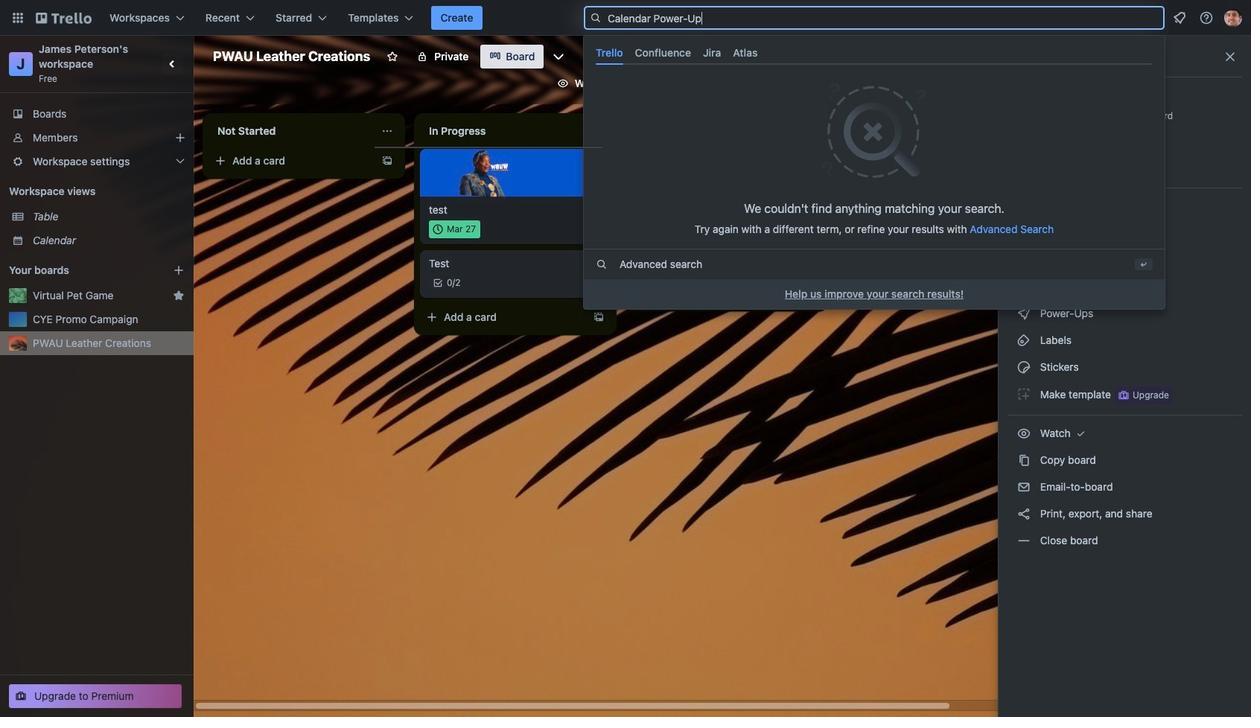 Task type: locate. For each thing, give the bounding box(es) containing it.
primary element
[[0, 0, 1251, 36]]

create from template… image
[[381, 155, 393, 167], [593, 311, 605, 323]]

sm image
[[730, 72, 751, 92], [1017, 279, 1032, 294], [1017, 387, 1032, 401], [1074, 426, 1089, 441], [1017, 506, 1032, 521], [1017, 533, 1032, 548]]

None checkbox
[[661, 209, 772, 226]]

1 horizontal spatial create from template… image
[[593, 311, 605, 323]]

0 notifications image
[[1171, 9, 1189, 27]]

sm image
[[1017, 306, 1032, 321], [1017, 333, 1032, 348], [1017, 360, 1032, 375], [1017, 426, 1032, 441], [1017, 453, 1032, 468], [1017, 480, 1032, 495]]

https://media2.giphy.com/media/vhqa3tryiebmkd5qih/100w.gif?cid=ad960664tuux3ictzc2l4kkstlpkpgfee3kg7e05hcw8694d&ep=v1_stickers_search&rid=100w.gif&ct=s image
[[458, 147, 509, 198]]

None checkbox
[[429, 220, 481, 238]]

tab list
[[590, 40, 1159, 65]]

2 sm image from the top
[[1017, 333, 1032, 348]]

search image
[[590, 12, 602, 24]]

add board image
[[173, 264, 185, 276]]

4 tab from the left
[[727, 40, 764, 65]]

Search Trello field
[[584, 6, 1165, 30]]

1 sm image from the top
[[1017, 306, 1032, 321]]

None text field
[[209, 119, 375, 143]]

tab
[[590, 40, 629, 65], [629, 40, 697, 65], [697, 40, 727, 65], [727, 40, 764, 65]]

0 vertical spatial create from template… image
[[381, 155, 393, 167]]

christina overa (christinaovera) image
[[798, 250, 816, 268]]

None text field
[[420, 119, 587, 143]]



Task type: vqa. For each thing, say whether or not it's contained in the screenshot.
TEXT FIELD
yes



Task type: describe. For each thing, give the bounding box(es) containing it.
customize views image
[[551, 49, 566, 64]]

2 tab from the left
[[629, 40, 697, 65]]

workspace navigation collapse icon image
[[162, 54, 183, 74]]

3 sm image from the top
[[1017, 360, 1032, 375]]

starred icon image
[[173, 290, 185, 302]]

star or unstar board image
[[387, 51, 399, 63]]

back to home image
[[36, 6, 92, 30]]

0 horizontal spatial create from template… image
[[381, 155, 393, 167]]

your boards with 3 items element
[[9, 261, 150, 279]]

advanced search image
[[596, 259, 608, 271]]

4 sm image from the top
[[1017, 426, 1032, 441]]

james peterson (jamespeterson93) image
[[888, 73, 909, 94]]

create from template… image
[[804, 288, 816, 299]]

search no results image
[[822, 81, 927, 180]]

6 sm image from the top
[[1017, 480, 1032, 495]]

christina overa (christinaovera) image
[[907, 73, 928, 94]]

3 tab from the left
[[697, 40, 727, 65]]

Board name text field
[[206, 45, 378, 69]]

james peterson (jamespeterson93) image
[[1224, 9, 1242, 27]]

1 tab from the left
[[590, 40, 629, 65]]

open information menu image
[[1199, 10, 1214, 25]]

1 vertical spatial create from template… image
[[593, 311, 605, 323]]

5 sm image from the top
[[1017, 453, 1032, 468]]



